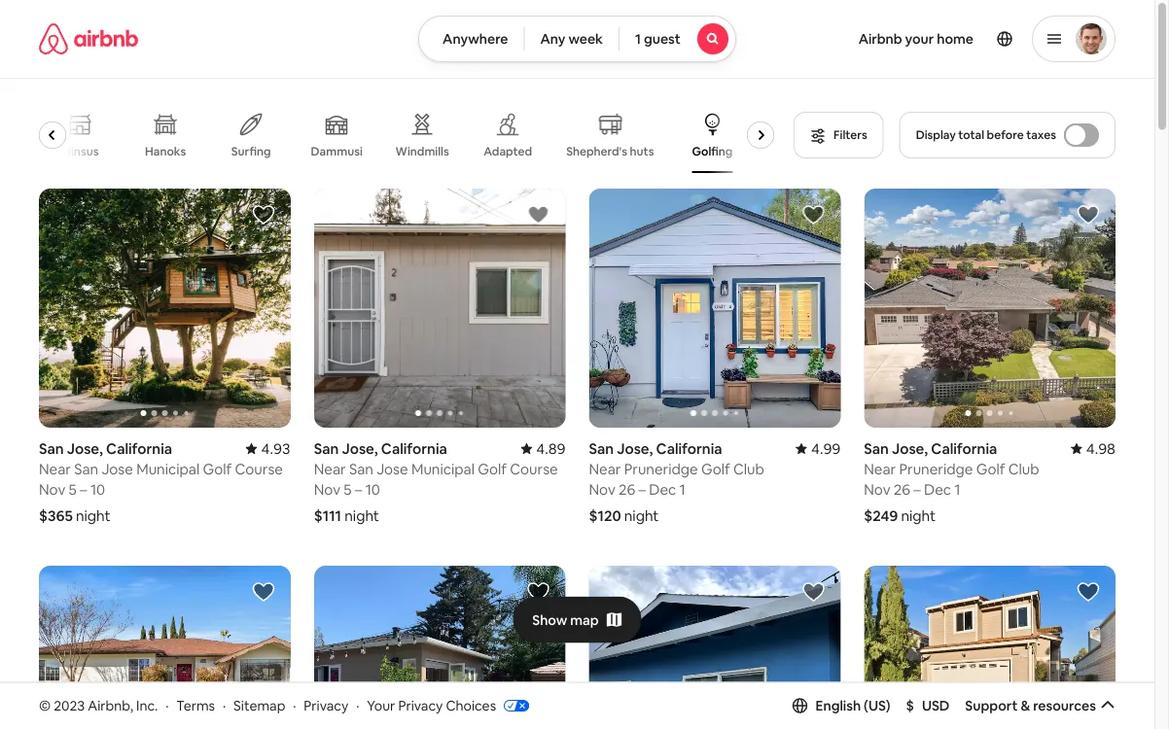 Task type: locate. For each thing, give the bounding box(es) containing it.
near
[[39, 460, 71, 479], [314, 460, 346, 479], [589, 460, 621, 479], [864, 460, 896, 479]]

4 – from the left
[[914, 480, 921, 499]]

near inside san jose, california near san jose municipal golf course nov 5 – 10 $365 night
[[39, 460, 71, 479]]

2 municipal from the left
[[412, 460, 475, 479]]

3 near from the left
[[589, 460, 621, 479]]

1 inside san jose, california near pruneridge golf club nov 26 – dec 1 $120 night
[[680, 480, 686, 499]]

san for san jose, california near san jose municipal golf course nov 5 – 10 $365 night
[[39, 439, 64, 458]]

1 horizontal spatial 1
[[680, 480, 686, 499]]

0 horizontal spatial course
[[235, 460, 283, 479]]

shepherd's
[[567, 144, 628, 159]]

1 nov from the left
[[39, 480, 65, 499]]

26 up $120
[[619, 480, 636, 499]]

club
[[734, 460, 765, 479], [1009, 460, 1040, 479]]

jose, inside san jose, california near pruneridge golf club nov 26 – dec 1 $120 night
[[617, 439, 653, 458]]

3 jose, from the left
[[617, 439, 653, 458]]

3 night from the left
[[624, 506, 659, 525]]

1 horizontal spatial club
[[1009, 460, 1040, 479]]

jose, inside san jose, california near san jose municipal golf course nov 5 – 10 $365 night
[[67, 439, 103, 458]]

2 jose from the left
[[377, 460, 408, 479]]

4 night from the left
[[901, 506, 936, 525]]

club inside san jose, california near pruneridge golf club nov 26 – dec 1 $120 night
[[734, 460, 765, 479]]

nov up $120
[[589, 480, 616, 499]]

course down 4.93 out of 5 average rating icon on the left bottom of the page
[[235, 460, 283, 479]]

near up $365
[[39, 460, 71, 479]]

0 horizontal spatial privacy
[[304, 697, 349, 715]]

10 inside san jose, california near san jose municipal golf course nov 5 – 10 $111 night
[[366, 480, 380, 499]]

course inside san jose, california near san jose municipal golf course nov 5 – 10 $111 night
[[510, 460, 558, 479]]

· right inc.
[[166, 697, 169, 715]]

1 horizontal spatial pruneridge
[[900, 460, 973, 479]]

2 nov from the left
[[314, 480, 341, 499]]

5
[[69, 480, 77, 499], [344, 480, 352, 499]]

0 horizontal spatial jose
[[102, 460, 133, 479]]

1 horizontal spatial 10
[[366, 480, 380, 499]]

night right $111
[[345, 506, 379, 525]]

2 california from the left
[[381, 439, 447, 458]]

jose, up $365
[[67, 439, 103, 458]]

0 horizontal spatial municipal
[[136, 460, 200, 479]]

course
[[235, 460, 283, 479], [510, 460, 558, 479]]

2 near from the left
[[314, 460, 346, 479]]

26 inside san jose, california near pruneridge golf club nov 26 – dec 1 $120 night
[[619, 480, 636, 499]]

california
[[106, 439, 172, 458], [381, 439, 447, 458], [656, 439, 723, 458], [932, 439, 998, 458]]

english (us) button
[[793, 697, 891, 715]]

jose
[[102, 460, 133, 479], [377, 460, 408, 479]]

san inside san jose, california near pruneridge golf club nov 26 – dec 1 $120 night
[[589, 439, 614, 458]]

1 municipal from the left
[[136, 460, 200, 479]]

$249
[[864, 506, 898, 525]]

nov up $111
[[314, 480, 341, 499]]

1 horizontal spatial dec
[[924, 480, 952, 499]]

jose, inside san jose, california near san jose municipal golf course nov 5 – 10 $111 night
[[342, 439, 378, 458]]

course for 4.89
[[510, 460, 558, 479]]

jose, for san jose, california near san jose municipal golf course nov 5 – 10 $111 night
[[342, 439, 378, 458]]

0 horizontal spatial dec
[[649, 480, 677, 499]]

1 jose, from the left
[[67, 439, 103, 458]]

2 jose, from the left
[[342, 439, 378, 458]]

resources
[[1034, 697, 1097, 715]]

1 · from the left
[[166, 697, 169, 715]]

2 – from the left
[[355, 480, 362, 499]]

near up the '$249'
[[864, 460, 896, 479]]

2 dec from the left
[[924, 480, 952, 499]]

· left privacy 'link'
[[293, 697, 296, 715]]

1 night from the left
[[76, 506, 111, 525]]

2 night from the left
[[345, 506, 379, 525]]

pruneridge for $249
[[900, 460, 973, 479]]

2 club from the left
[[1009, 460, 1040, 479]]

profile element
[[760, 0, 1116, 78]]

2 pruneridge from the left
[[900, 460, 973, 479]]

night right $365
[[76, 506, 111, 525]]

privacy link
[[304, 697, 349, 715]]

· left your
[[356, 697, 359, 715]]

before
[[987, 127, 1024, 143]]

jose for $111
[[377, 460, 408, 479]]

0 horizontal spatial club
[[734, 460, 765, 479]]

airbnb your home
[[859, 30, 974, 48]]

california inside the san jose, california near pruneridge golf club nov 26 – dec 1 $249 night
[[932, 439, 998, 458]]

1 course from the left
[[235, 460, 283, 479]]

near inside the san jose, california near pruneridge golf club nov 26 – dec 1 $249 night
[[864, 460, 896, 479]]

support & resources
[[966, 697, 1097, 715]]

jose, for san jose, california near pruneridge golf club nov 26 – dec 1 $249 night
[[892, 439, 928, 458]]

add to wishlist: san jose, california image for 4.93
[[252, 203, 275, 227]]

3 california from the left
[[656, 439, 723, 458]]

1 california from the left
[[106, 439, 172, 458]]

jose,
[[67, 439, 103, 458], [342, 439, 378, 458], [617, 439, 653, 458], [892, 439, 928, 458]]

2 26 from the left
[[894, 480, 911, 499]]

0 horizontal spatial 26
[[619, 480, 636, 499]]

2 horizontal spatial 1
[[955, 480, 961, 499]]

2 golf from the left
[[478, 460, 507, 479]]

nov inside san jose, california near san jose municipal golf course nov 5 – 10 $365 night
[[39, 480, 65, 499]]

4 nov from the left
[[864, 480, 891, 499]]

near inside san jose, california near pruneridge golf club nov 26 – dec 1 $120 night
[[589, 460, 621, 479]]

1 dec from the left
[[649, 480, 677, 499]]

4 · from the left
[[356, 697, 359, 715]]

– inside san jose, california near san jose municipal golf course nov 5 – 10 $111 night
[[355, 480, 362, 499]]

4 california from the left
[[932, 439, 998, 458]]

surfing
[[232, 144, 271, 159]]

privacy right your
[[398, 697, 443, 715]]

1 pruneridge from the left
[[624, 460, 698, 479]]

1 horizontal spatial municipal
[[412, 460, 475, 479]]

jose inside san jose, california near san jose municipal golf course nov 5 – 10 $111 night
[[377, 460, 408, 479]]

california for san jose, california near pruneridge golf club nov 26 – dec 1 $120 night
[[656, 439, 723, 458]]

california inside san jose, california near pruneridge golf club nov 26 – dec 1 $120 night
[[656, 439, 723, 458]]

1 inside the san jose, california near pruneridge golf club nov 26 – dec 1 $249 night
[[955, 480, 961, 499]]

add to wishlist: san jose, california image
[[252, 203, 275, 227], [802, 203, 825, 227], [1077, 203, 1101, 227], [252, 581, 275, 604], [802, 581, 825, 604]]

10 inside san jose, california near san jose municipal golf course nov 5 – 10 $365 night
[[90, 480, 105, 499]]

1 horizontal spatial privacy
[[398, 697, 443, 715]]

5 inside san jose, california near san jose municipal golf course nov 5 – 10 $365 night
[[69, 480, 77, 499]]

2 5 from the left
[[344, 480, 352, 499]]

add to wishlist: san jose, california image for 4.98
[[1077, 203, 1101, 227]]

terms
[[176, 697, 215, 715]]

4.98
[[1087, 439, 1116, 458]]

near for san jose, california near san jose municipal golf course nov 5 – 10 $111 night
[[314, 460, 346, 479]]

privacy left your
[[304, 697, 349, 715]]

club inside the san jose, california near pruneridge golf club nov 26 – dec 1 $249 night
[[1009, 460, 1040, 479]]

municipal
[[136, 460, 200, 479], [412, 460, 475, 479]]

dec inside the san jose, california near pruneridge golf club nov 26 – dec 1 $249 night
[[924, 480, 952, 499]]

golf inside san jose, california near san jose municipal golf course nov 5 – 10 $111 night
[[478, 460, 507, 479]]

26 inside the san jose, california near pruneridge golf club nov 26 – dec 1 $249 night
[[894, 480, 911, 499]]

california for san jose, california near pruneridge golf club nov 26 – dec 1 $249 night
[[932, 439, 998, 458]]

add to wishlist: san jose, california image
[[527, 203, 550, 227], [527, 581, 550, 604], [1077, 581, 1101, 604]]

nov up the '$249'
[[864, 480, 891, 499]]

nov
[[39, 480, 65, 499], [314, 480, 341, 499], [589, 480, 616, 499], [864, 480, 891, 499]]

4 golf from the left
[[977, 460, 1006, 479]]

4.93
[[261, 439, 291, 458]]

group
[[39, 97, 782, 173], [39, 189, 291, 428], [314, 189, 566, 428], [589, 189, 841, 428], [864, 189, 1116, 428], [39, 566, 291, 730], [314, 566, 566, 730], [589, 566, 841, 730], [864, 566, 1116, 730]]

&
[[1021, 697, 1031, 715]]

display
[[916, 127, 956, 143]]

0 horizontal spatial 5
[[69, 480, 77, 499]]

week
[[569, 30, 603, 48]]

pruneridge inside san jose, california near pruneridge golf club nov 26 – dec 1 $120 night
[[624, 460, 698, 479]]

· right terms link
[[223, 697, 226, 715]]

your privacy choices
[[367, 697, 496, 715]]

1 jose from the left
[[102, 460, 133, 479]]

1 5 from the left
[[69, 480, 77, 499]]

1 – from the left
[[80, 480, 87, 499]]

4.89
[[536, 439, 566, 458]]

26
[[619, 480, 636, 499], [894, 480, 911, 499]]

golf
[[203, 460, 232, 479], [478, 460, 507, 479], [701, 460, 730, 479], [977, 460, 1006, 479]]

display total before taxes
[[916, 127, 1057, 143]]

club for san jose, california near pruneridge golf club nov 26 – dec 1 $249 night
[[1009, 460, 1040, 479]]

san
[[39, 439, 64, 458], [314, 439, 339, 458], [589, 439, 614, 458], [864, 439, 889, 458], [74, 460, 98, 479], [349, 460, 374, 479]]

municipal inside san jose, california near san jose municipal golf course nov 5 – 10 $111 night
[[412, 460, 475, 479]]

5 inside san jose, california near san jose municipal golf course nov 5 – 10 $111 night
[[344, 480, 352, 499]]

your
[[367, 697, 395, 715]]

golf inside san jose, california near san jose municipal golf course nov 5 – 10 $365 night
[[203, 460, 232, 479]]

10
[[90, 480, 105, 499], [366, 480, 380, 499]]

1 horizontal spatial course
[[510, 460, 558, 479]]

san inside the san jose, california near pruneridge golf club nov 26 – dec 1 $249 night
[[864, 439, 889, 458]]

2 10 from the left
[[366, 480, 380, 499]]

pruneridge inside the san jose, california near pruneridge golf club nov 26 – dec 1 $249 night
[[900, 460, 973, 479]]

english
[[816, 697, 861, 715]]

1 horizontal spatial 5
[[344, 480, 352, 499]]

3 nov from the left
[[589, 480, 616, 499]]

dec inside san jose, california near pruneridge golf club nov 26 – dec 1 $120 night
[[649, 480, 677, 499]]

near up $111
[[314, 460, 346, 479]]

night
[[76, 506, 111, 525], [345, 506, 379, 525], [624, 506, 659, 525], [901, 506, 936, 525]]

jose, right 4.93
[[342, 439, 378, 458]]

1 horizontal spatial jose
[[377, 460, 408, 479]]

0 horizontal spatial 10
[[90, 480, 105, 499]]

airbnb,
[[88, 697, 133, 715]]

4 near from the left
[[864, 460, 896, 479]]

any
[[541, 30, 566, 48]]

near up $120
[[589, 460, 621, 479]]

4.98 out of 5 average rating image
[[1071, 439, 1116, 458]]

0 horizontal spatial 1
[[635, 30, 641, 48]]

anywhere button
[[419, 16, 525, 62]]

pruneridge
[[624, 460, 698, 479], [900, 460, 973, 479]]

1 near from the left
[[39, 460, 71, 479]]

course down 4.89 out of 5 average rating icon at the bottom left of the page
[[510, 460, 558, 479]]

night inside san jose, california near san jose municipal golf course nov 5 – 10 $111 night
[[345, 506, 379, 525]]

3 – from the left
[[639, 480, 646, 499]]

dec
[[649, 480, 677, 499], [924, 480, 952, 499]]

jose, up $120
[[617, 439, 653, 458]]

san for san jose, california near pruneridge golf club nov 26 – dec 1 $120 night
[[589, 439, 614, 458]]

2 course from the left
[[510, 460, 558, 479]]

privacy
[[304, 697, 349, 715], [398, 697, 443, 715]]

26 up the '$249'
[[894, 480, 911, 499]]

1 10 from the left
[[90, 480, 105, 499]]

$365
[[39, 506, 73, 525]]

–
[[80, 480, 87, 499], [355, 480, 362, 499], [639, 480, 646, 499], [914, 480, 921, 499]]

jose, for san jose, california near san jose municipal golf course nov 5 – 10 $365 night
[[67, 439, 103, 458]]

airbnb your home link
[[847, 18, 986, 59]]

0 horizontal spatial pruneridge
[[624, 460, 698, 479]]

sitemap link
[[234, 697, 285, 715]]

3 golf from the left
[[701, 460, 730, 479]]

None search field
[[419, 16, 737, 62]]

jose, up the '$249'
[[892, 439, 928, 458]]

night right the '$249'
[[901, 506, 936, 525]]

1 horizontal spatial 26
[[894, 480, 911, 499]]

near for san jose, california near pruneridge golf club nov 26 – dec 1 $120 night
[[589, 460, 621, 479]]

1 inside button
[[635, 30, 641, 48]]

sitemap
[[234, 697, 285, 715]]

terms · sitemap · privacy
[[176, 697, 349, 715]]

1
[[635, 30, 641, 48], [680, 480, 686, 499], [955, 480, 961, 499]]

course inside san jose, california near san jose municipal golf course nov 5 – 10 $365 night
[[235, 460, 283, 479]]

1 club from the left
[[734, 460, 765, 479]]

hanoks
[[146, 144, 187, 159]]

jose, inside the san jose, california near pruneridge golf club nov 26 – dec 1 $249 night
[[892, 439, 928, 458]]

1 26 from the left
[[619, 480, 636, 499]]

nov up $365
[[39, 480, 65, 499]]

san jose, california near pruneridge golf club nov 26 – dec 1 $249 night
[[864, 439, 1040, 525]]

4 jose, from the left
[[892, 439, 928, 458]]

san jose, california near pruneridge golf club nov 26 – dec 1 $120 night
[[589, 439, 765, 525]]

california inside san jose, california near san jose municipal golf course nov 5 – 10 $365 night
[[106, 439, 172, 458]]

·
[[166, 697, 169, 715], [223, 697, 226, 715], [293, 697, 296, 715], [356, 697, 359, 715]]

night right $120
[[624, 506, 659, 525]]

1 golf from the left
[[203, 460, 232, 479]]

california inside san jose, california near san jose municipal golf course nov 5 – 10 $111 night
[[381, 439, 447, 458]]

municipal inside san jose, california near san jose municipal golf course nov 5 – 10 $365 night
[[136, 460, 200, 479]]

jose inside san jose, california near san jose municipal golf course nov 5 – 10 $365 night
[[102, 460, 133, 479]]

near inside san jose, california near san jose municipal golf course nov 5 – 10 $111 night
[[314, 460, 346, 479]]



Task type: vqa. For each thing, say whether or not it's contained in the screenshot.


Task type: describe. For each thing, give the bounding box(es) containing it.
4.99 out of 5 average rating image
[[796, 439, 841, 458]]

support
[[966, 697, 1018, 715]]

near for san jose, california near san jose municipal golf course nov 5 – 10 $365 night
[[39, 460, 71, 479]]

windmills
[[396, 144, 450, 159]]

shepherd's huts
[[567, 144, 655, 159]]

dec for $249
[[924, 480, 952, 499]]

california for san jose, california near san jose municipal golf course nov 5 – 10 $111 night
[[381, 439, 447, 458]]

– inside the san jose, california near pruneridge golf club nov 26 – dec 1 $249 night
[[914, 480, 921, 499]]

your privacy choices link
[[367, 697, 529, 716]]

california for san jose, california near san jose municipal golf course nov 5 – 10 $365 night
[[106, 439, 172, 458]]

5 for $365
[[69, 480, 77, 499]]

golf inside the san jose, california near pruneridge golf club nov 26 – dec 1 $249 night
[[977, 460, 1006, 479]]

© 2023 airbnb, inc. ·
[[39, 697, 169, 715]]

night inside san jose, california near pruneridge golf club nov 26 – dec 1 $120 night
[[624, 506, 659, 525]]

– inside san jose, california near san jose municipal golf course nov 5 – 10 $365 night
[[80, 480, 87, 499]]

airbnb
[[859, 30, 903, 48]]

san for san jose, california near pruneridge golf club nov 26 – dec 1 $249 night
[[864, 439, 889, 458]]

10 for $111
[[366, 480, 380, 499]]

2 · from the left
[[223, 697, 226, 715]]

usd
[[922, 697, 950, 715]]

group containing shepherd's huts
[[39, 97, 782, 173]]

1 guest
[[635, 30, 681, 48]]

your
[[906, 30, 934, 48]]

©
[[39, 697, 51, 715]]

home
[[937, 30, 974, 48]]

add to wishlist: san jose, california image for 4.99
[[802, 203, 825, 227]]

municipal for 4.89
[[412, 460, 475, 479]]

municipal for 4.93
[[136, 460, 200, 479]]

pruneridge for $120
[[624, 460, 698, 479]]

nov inside san jose, california near san jose municipal golf course nov 5 – 10 $111 night
[[314, 480, 341, 499]]

2 privacy from the left
[[398, 697, 443, 715]]

nov inside san jose, california near pruneridge golf club nov 26 – dec 1 $120 night
[[589, 480, 616, 499]]

near for san jose, california near pruneridge golf club nov 26 – dec 1 $249 night
[[864, 460, 896, 479]]

4.93 out of 5 average rating image
[[246, 439, 291, 458]]

jose for $365
[[102, 460, 133, 479]]

minsus
[[62, 144, 99, 159]]

san jose, california near san jose municipal golf course nov 5 – 10 $111 night
[[314, 439, 558, 525]]

(us)
[[864, 697, 891, 715]]

terms link
[[176, 697, 215, 715]]

huts
[[631, 144, 655, 159]]

night inside san jose, california near san jose municipal golf course nov 5 – 10 $365 night
[[76, 506, 111, 525]]

2023
[[54, 697, 85, 715]]

dammusi
[[311, 144, 363, 159]]

total
[[959, 127, 985, 143]]

26 for $249
[[894, 480, 911, 499]]

support & resources button
[[966, 697, 1116, 715]]

1 guest button
[[619, 16, 737, 62]]

5 for $111
[[344, 480, 352, 499]]

map
[[570, 612, 599, 629]]

golfing
[[693, 144, 733, 159]]

1 for san jose, california near pruneridge golf club nov 26 – dec 1 $120 night
[[680, 480, 686, 499]]

show
[[533, 612, 568, 629]]

26 for $120
[[619, 480, 636, 499]]

none search field containing anywhere
[[419, 16, 737, 62]]

club for san jose, california near pruneridge golf club nov 26 – dec 1 $120 night
[[734, 460, 765, 479]]

dec for $120
[[649, 480, 677, 499]]

show map button
[[513, 597, 642, 644]]

filters button
[[794, 112, 884, 159]]

any week
[[541, 30, 603, 48]]

10 for $365
[[90, 480, 105, 499]]

$111
[[314, 506, 342, 525]]

$ usd
[[906, 697, 950, 715]]

1 for san jose, california near pruneridge golf club nov 26 – dec 1 $249 night
[[955, 480, 961, 499]]

show map
[[533, 612, 599, 629]]

4.89 out of 5 average rating image
[[521, 439, 566, 458]]

night inside the san jose, california near pruneridge golf club nov 26 – dec 1 $249 night
[[901, 506, 936, 525]]

– inside san jose, california near pruneridge golf club nov 26 – dec 1 $120 night
[[639, 480, 646, 499]]

golf inside san jose, california near pruneridge golf club nov 26 – dec 1 $120 night
[[701, 460, 730, 479]]

1 privacy from the left
[[304, 697, 349, 715]]

taxes
[[1027, 127, 1057, 143]]

course for 4.93
[[235, 460, 283, 479]]

3 · from the left
[[293, 697, 296, 715]]

display total before taxes button
[[900, 112, 1116, 159]]

filters
[[834, 127, 868, 143]]

4.99
[[812, 439, 841, 458]]

nov inside the san jose, california near pruneridge golf club nov 26 – dec 1 $249 night
[[864, 480, 891, 499]]

$120
[[589, 506, 621, 525]]

anywhere
[[443, 30, 508, 48]]

guest
[[644, 30, 681, 48]]

san jose, california near san jose municipal golf course nov 5 – 10 $365 night
[[39, 439, 283, 525]]

san for san jose, california near san jose municipal golf course nov 5 – 10 $111 night
[[314, 439, 339, 458]]

choices
[[446, 697, 496, 715]]

adapted
[[484, 144, 533, 159]]

inc.
[[136, 697, 158, 715]]

english (us)
[[816, 697, 891, 715]]

$
[[906, 697, 915, 715]]

any week button
[[524, 16, 620, 62]]

jose, for san jose, california near pruneridge golf club nov 26 – dec 1 $120 night
[[617, 439, 653, 458]]



